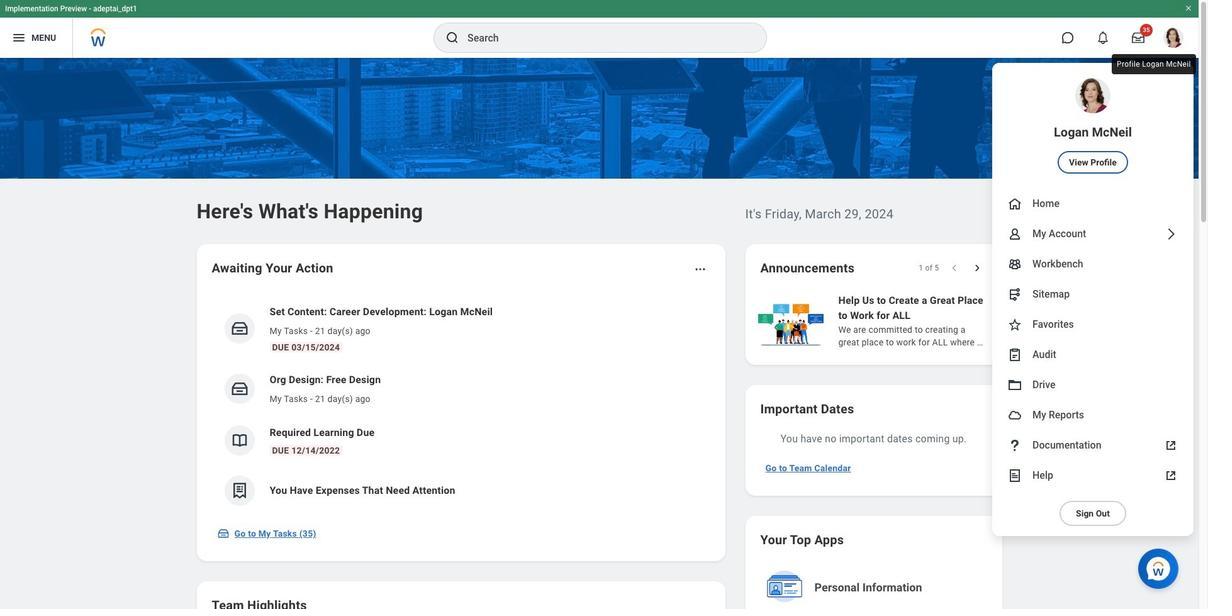 Task type: vqa. For each thing, say whether or not it's contained in the screenshot.
ext link icon
yes



Task type: locate. For each thing, give the bounding box(es) containing it.
notifications large image
[[1097, 31, 1110, 44]]

10 menu item from the top
[[993, 431, 1194, 461]]

banner
[[0, 0, 1199, 536]]

2 menu item from the top
[[993, 189, 1194, 219]]

11 menu item from the top
[[993, 461, 1194, 491]]

menu
[[993, 63, 1194, 536]]

0 vertical spatial inbox image
[[230, 319, 249, 338]]

main content
[[0, 58, 1209, 609]]

search image
[[445, 30, 460, 45]]

9 menu item from the top
[[993, 400, 1194, 431]]

7 menu item from the top
[[993, 340, 1194, 370]]

status
[[919, 263, 940, 273]]

ext link image
[[1164, 438, 1179, 453]]

book open image
[[230, 431, 249, 450]]

avatar image
[[1008, 408, 1023, 423]]

question image
[[1008, 438, 1023, 453]]

list
[[756, 292, 1209, 350], [212, 295, 710, 516]]

3 menu item from the top
[[993, 219, 1194, 249]]

1 vertical spatial inbox image
[[230, 380, 249, 399]]

0 horizontal spatial list
[[212, 295, 710, 516]]

folder open image
[[1008, 378, 1023, 393]]

inbox image
[[230, 319, 249, 338], [230, 380, 249, 399]]

menu item
[[993, 63, 1194, 189], [993, 189, 1194, 219], [993, 219, 1194, 249], [993, 249, 1194, 280], [993, 280, 1194, 310], [993, 310, 1194, 340], [993, 340, 1194, 370], [993, 370, 1194, 400], [993, 400, 1194, 431], [993, 431, 1194, 461], [993, 461, 1194, 491]]

2 inbox image from the top
[[230, 380, 249, 399]]

tooltip
[[1110, 52, 1199, 77]]

paste image
[[1008, 348, 1023, 363]]

4 menu item from the top
[[993, 249, 1194, 280]]

Search Workday  search field
[[468, 24, 741, 52]]

document image
[[1008, 468, 1023, 484]]

dashboard expenses image
[[230, 482, 249, 501]]

related actions image
[[694, 263, 707, 276]]

5 menu item from the top
[[993, 280, 1194, 310]]

8 menu item from the top
[[993, 370, 1194, 400]]

1 inbox image from the top
[[230, 319, 249, 338]]

1 horizontal spatial list
[[756, 292, 1209, 350]]



Task type: describe. For each thing, give the bounding box(es) containing it.
logan mcneil image
[[1164, 28, 1184, 48]]

inbox large image
[[1133, 31, 1145, 44]]

endpoints image
[[1008, 287, 1023, 302]]

ext link image
[[1164, 468, 1179, 484]]

chevron right small image
[[971, 262, 984, 275]]

1 menu item from the top
[[993, 63, 1194, 189]]

6 menu item from the top
[[993, 310, 1194, 340]]

inbox image
[[217, 528, 229, 540]]

star image
[[1008, 317, 1023, 332]]

chevron left small image
[[948, 262, 961, 275]]

home image
[[1008, 196, 1023, 212]]

chevron right image
[[1164, 227, 1179, 242]]

close environment banner image
[[1186, 4, 1193, 12]]

justify image
[[11, 30, 26, 45]]

contact card matrix manager image
[[1008, 257, 1023, 272]]



